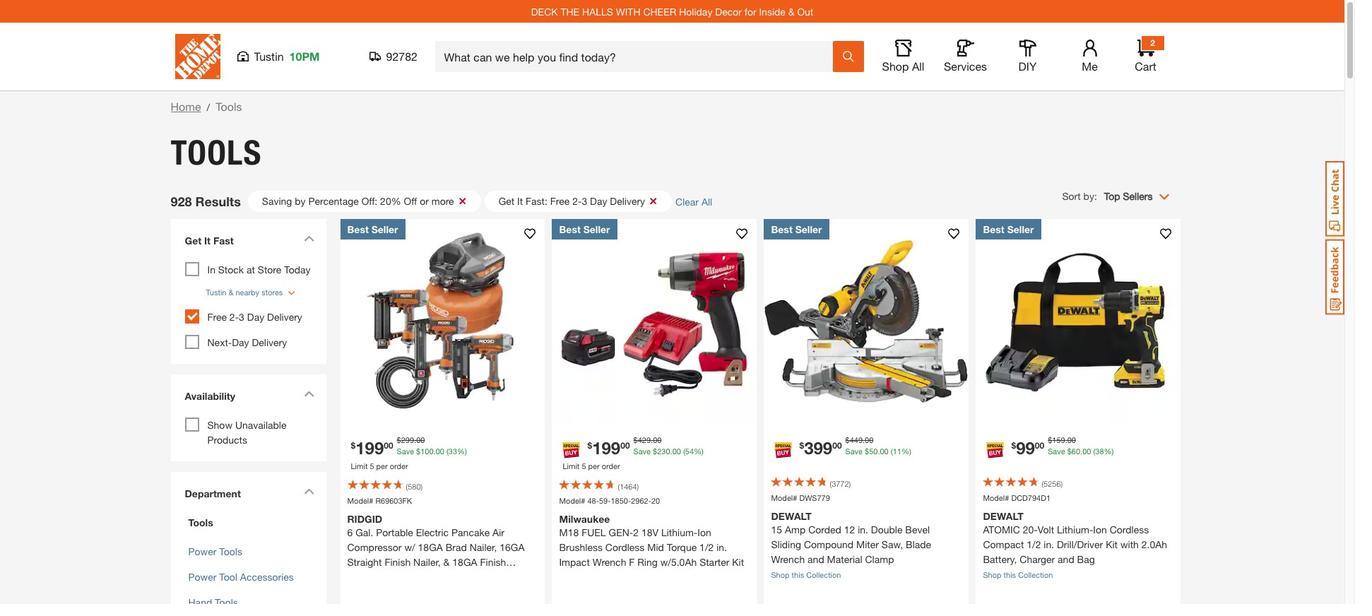Task type: vqa. For each thing, say whether or not it's contained in the screenshot.
Reviews
no



Task type: describe. For each thing, give the bounding box(es) containing it.
bevel
[[906, 524, 930, 536]]

r69603fk
[[376, 496, 412, 505]]

fuel
[[582, 527, 606, 539]]

cart 2
[[1136, 37, 1157, 73]]

power tool accessories link
[[188, 571, 294, 583]]

lithium- inside milwaukee m18 fuel gen-2 18v lithium-ion brushless cordless mid torque 1/2 in. impact wrench f ring w/5.0ah starter kit
[[662, 527, 698, 539]]

2 vertical spatial day
[[232, 336, 249, 348]]

atomic 20-volt lithium-ion cordless compact 1/2 in. drill/driver kit with 2.0ah battery, charger and bag image
[[977, 219, 1182, 424]]

tools down department
[[188, 516, 213, 528]]

caret icon image for department
[[304, 488, 314, 495]]

shop inside dewalt atomic 20-volt lithium-ion cordless compact 1/2 in. drill/driver kit with 2.0ah battery, charger and bag shop this collection
[[984, 571, 1002, 580]]

compound
[[804, 539, 854, 551]]

. right '$ 199 00'
[[651, 435, 653, 445]]

all for shop all
[[913, 59, 925, 73]]

20
[[652, 496, 660, 505]]

%) for $ 449 . 00 save $ 50 . 00 ( 11 %)
[[902, 447, 912, 456]]

16ga
[[500, 542, 525, 554]]

saw,
[[882, 539, 904, 551]]

stapler
[[347, 572, 379, 584]]

availability link
[[178, 381, 319, 414]]

. left 33
[[434, 447, 436, 456]]

show unavailable products link
[[207, 419, 287, 446]]

seller for 399
[[796, 223, 823, 235]]

%) inside $ 199 00 $ 299 . 00 save $ 100 . 00 ( 33 %) limit 5 per order
[[457, 447, 467, 456]]

off
[[404, 195, 417, 207]]

day inside button
[[590, 195, 608, 207]]

$ 199 00
[[588, 439, 630, 458]]

dewalt for 399
[[772, 511, 812, 523]]

sellers
[[1124, 190, 1153, 202]]

1 best seller from the left
[[347, 223, 398, 235]]

milwaukee m18 fuel gen-2 18v lithium-ion brushless cordless mid torque 1/2 in. impact wrench f ring w/5.0ah starter kit
[[560, 514, 745, 569]]

00 inside $ 99 00
[[1036, 441, 1045, 451]]

( up dws779
[[830, 479, 832, 489]]

the
[[561, 5, 580, 17]]

. left 54
[[671, 447, 673, 456]]

ridgid 6 gal. portable electric pancake air compressor w/ 18ga brad nailer, 16ga straight finish nailer, & 18ga finish stapler
[[347, 514, 525, 584]]

1850-
[[611, 496, 631, 505]]

00 right the 50
[[881, 447, 889, 456]]

get it fast: free 2-3 day delivery
[[499, 195, 646, 207]]

99
[[1017, 439, 1036, 458]]

$ 199 00 $ 299 . 00 save $ 100 . 00 ( 33 %) limit 5 per order
[[351, 435, 467, 471]]

00 left the 299
[[384, 441, 393, 451]]

( inside $ 429 . 00 save $ 230 . 00 ( 54 %) limit 5 per order
[[684, 447, 686, 456]]

00 left 33
[[436, 447, 445, 456]]

shop inside button
[[883, 59, 910, 73]]

percentage
[[309, 195, 359, 207]]

collection inside dewalt 15 amp corded 12 in. double bevel sliding compound miter saw, blade wrench and material clamp shop this collection
[[807, 571, 842, 580]]

clamp
[[866, 554, 895, 566]]

in. inside dewalt 15 amp corded 12 in. double bevel sliding compound miter saw, blade wrench and material clamp shop this collection
[[858, 524, 869, 536]]

3772
[[832, 479, 849, 489]]

w/
[[405, 542, 415, 554]]

power tools
[[188, 545, 242, 557]]

) down 100
[[421, 482, 423, 491]]

wrench inside dewalt 15 amp corded 12 in. double bevel sliding compound miter saw, blade wrench and material clamp shop this collection
[[772, 554, 805, 566]]

in stock at store today
[[207, 264, 311, 276]]

( 3772 )
[[830, 479, 851, 489]]

5 inside $ 429 . 00 save $ 230 . 00 ( 54 %) limit 5 per order
[[582, 462, 586, 471]]

feedback link image
[[1326, 239, 1345, 315]]

fast:
[[526, 195, 548, 207]]

air
[[493, 527, 505, 539]]

159
[[1053, 435, 1066, 445]]

saving by percentage off: 20% off or more button
[[248, 191, 481, 212]]

$ inside $ 399 00
[[800, 441, 805, 451]]

tustin for tustin 10pm
[[254, 49, 284, 63]]

2- inside button
[[573, 195, 582, 207]]

2 vertical spatial delivery
[[252, 336, 287, 348]]

00 up the 50
[[865, 435, 874, 445]]

( inside $ 449 . 00 save $ 50 . 00 ( 11 %)
[[891, 447, 893, 456]]

double
[[872, 524, 903, 536]]

save for $ 159 . 00 save $ 60 . 00 ( 38 %)
[[1049, 447, 1066, 456]]

0 vertical spatial &
[[789, 5, 795, 17]]

$ 159 . 00 save $ 60 . 00 ( 38 %)
[[1049, 435, 1114, 456]]

00 right 429
[[653, 435, 662, 445]]

portable
[[376, 527, 413, 539]]

with
[[1121, 539, 1140, 551]]

dws779
[[800, 493, 831, 503]]

power tool accessories
[[188, 571, 294, 583]]

me button
[[1068, 40, 1113, 74]]

it for fast
[[204, 235, 211, 247]]

0 vertical spatial 18ga
[[418, 542, 443, 554]]

199 for $ 199 00
[[593, 439, 621, 458]]

00 left 54
[[673, 447, 681, 456]]

429
[[638, 435, 651, 445]]

gal.
[[356, 527, 374, 539]]

starter
[[700, 557, 730, 569]]

amp
[[785, 524, 806, 536]]

50
[[870, 447, 878, 456]]

this inside dewalt 15 amp corded 12 in. double bevel sliding compound miter saw, blade wrench and material clamp shop this collection
[[792, 571, 805, 580]]

928 results
[[171, 193, 241, 209]]

& inside 'ridgid 6 gal. portable electric pancake air compressor w/ 18ga brad nailer, 16ga straight finish nailer, & 18ga finish stapler'
[[444, 557, 450, 569]]

material
[[828, 554, 863, 566]]

) for 99
[[1062, 479, 1063, 489]]

in
[[207, 264, 216, 276]]

and inside dewalt atomic 20-volt lithium-ion cordless compact 1/2 in. drill/driver kit with 2.0ah battery, charger and bag shop this collection
[[1058, 554, 1075, 566]]

blade
[[906, 539, 932, 551]]

best for 99
[[984, 223, 1005, 235]]

for
[[745, 5, 757, 17]]

seller for 99
[[1008, 223, 1035, 235]]

save for $ 449 . 00 save $ 50 . 00 ( 11 %)
[[846, 447, 863, 456]]

services
[[945, 59, 988, 73]]

%) for $ 429 . 00 save $ 230 . 00 ( 54 %) limit 5 per order
[[694, 447, 704, 456]]

get for get it fast
[[185, 235, 202, 247]]

( up dcd794d1
[[1042, 479, 1044, 489]]

. up '580'
[[414, 435, 417, 445]]

shop all button
[[881, 40, 926, 74]]

1464
[[620, 482, 637, 491]]

compressor
[[347, 542, 402, 554]]

11
[[893, 447, 902, 456]]

delivery inside button
[[610, 195, 646, 207]]

home link
[[171, 100, 201, 113]]

and inside dewalt 15 amp corded 12 in. double bevel sliding compound miter saw, blade wrench and material clamp shop this collection
[[808, 554, 825, 566]]

2962-
[[631, 496, 652, 505]]

1 vertical spatial delivery
[[267, 311, 302, 323]]

show
[[207, 419, 233, 431]]

199 for $ 199 00 $ 299 . 00 save $ 100 . 00 ( 33 %) limit 5 per order
[[356, 439, 384, 458]]

2 finish from the left
[[480, 557, 506, 569]]

stores
[[262, 288, 283, 297]]

the home depot logo image
[[175, 34, 220, 79]]

tools link
[[185, 515, 312, 530]]

next-day delivery link
[[207, 336, 287, 348]]

results
[[196, 193, 241, 209]]

1 finish from the left
[[385, 557, 411, 569]]

electric
[[416, 527, 449, 539]]

. right $ 99 00
[[1066, 435, 1068, 445]]

milwaukee
[[560, 514, 610, 526]]

5256
[[1044, 479, 1062, 489]]

model# up "ridgid"
[[347, 496, 374, 505]]

dewalt atomic 20-volt lithium-ion cordless compact 1/2 in. drill/driver kit with 2.0ah battery, charger and bag shop this collection
[[984, 511, 1168, 580]]

get for get it fast: free 2-3 day delivery
[[499, 195, 515, 207]]

2 inside milwaukee m18 fuel gen-2 18v lithium-ion brushless cordless mid torque 1/2 in. impact wrench f ring w/5.0ah starter kit
[[634, 527, 639, 539]]

caret icon image for availability
[[304, 391, 314, 397]]

6 gal. portable electric pancake air compressor w/ 18ga brad nailer, 16ga straight finish nailer, & 18ga finish stapler image
[[340, 219, 545, 424]]

best seller for 99
[[984, 223, 1035, 235]]

tustin & nearby stores
[[206, 288, 283, 297]]

best seller for 399
[[772, 223, 823, 235]]

230
[[658, 447, 671, 456]]

order inside $ 199 00 $ 299 . 00 save $ 100 . 00 ( 33 %) limit 5 per order
[[390, 462, 408, 471]]

ion inside dewalt atomic 20-volt lithium-ion cordless compact 1/2 in. drill/driver kit with 2.0ah battery, charger and bag shop this collection
[[1094, 524, 1108, 536]]

in stock at store today link
[[207, 264, 311, 276]]

580
[[408, 482, 421, 491]]

. right $ 399 00
[[863, 435, 865, 445]]

get it fast: free 2-3 day delivery button
[[485, 191, 672, 212]]

at
[[247, 264, 255, 276]]

$ inside $ 99 00
[[1012, 441, 1017, 451]]

sliding
[[772, 539, 802, 551]]

1 horizontal spatial 18ga
[[453, 557, 478, 569]]

next-
[[207, 336, 232, 348]]



Task type: locate. For each thing, give the bounding box(es) containing it.
1 vertical spatial 2-
[[230, 311, 239, 323]]

lithium- up drill/driver
[[1058, 524, 1094, 536]]

department
[[185, 487, 241, 499]]

1 199 from the left
[[356, 439, 384, 458]]

1 horizontal spatial in.
[[858, 524, 869, 536]]

power for power tool accessories
[[188, 571, 217, 583]]

this down sliding
[[792, 571, 805, 580]]

m18
[[560, 527, 579, 539]]

4 seller from the left
[[1008, 223, 1035, 235]]

0 horizontal spatial and
[[808, 554, 825, 566]]

accessories
[[240, 571, 294, 583]]

2 this from the left
[[1004, 571, 1017, 580]]

1 collection from the left
[[807, 571, 842, 580]]

shop left services
[[883, 59, 910, 73]]

1/2 inside dewalt atomic 20-volt lithium-ion cordless compact 1/2 in. drill/driver kit with 2.0ah battery, charger and bag shop this collection
[[1027, 539, 1042, 551]]

2 horizontal spatial shop
[[984, 571, 1002, 580]]

model# left dws779
[[772, 493, 798, 503]]

shop inside dewalt 15 amp corded 12 in. double bevel sliding compound miter saw, blade wrench and material clamp shop this collection
[[772, 571, 790, 580]]

0 horizontal spatial order
[[390, 462, 408, 471]]

1 horizontal spatial 199
[[593, 439, 621, 458]]

18ga down electric
[[418, 542, 443, 554]]

ion up 'starter'
[[698, 527, 712, 539]]

it inside button
[[518, 195, 523, 207]]

clear all button
[[676, 194, 723, 209]]

day right the fast:
[[590, 195, 608, 207]]

2 per from the left
[[589, 462, 600, 471]]

save down 429
[[634, 447, 651, 456]]

out
[[798, 5, 814, 17]]

) for 399
[[849, 479, 851, 489]]

1 vertical spatial nailer,
[[414, 557, 441, 569]]

save for $ 429 . 00 save $ 230 . 00 ( 54 %) limit 5 per order
[[634, 447, 651, 456]]

day
[[590, 195, 608, 207], [247, 311, 265, 323], [232, 336, 249, 348]]

2 shop this collection link from the left
[[984, 571, 1054, 580]]

tustin 10pm
[[254, 49, 320, 63]]

all right the clear
[[702, 195, 713, 207]]

per
[[377, 462, 388, 471], [589, 462, 600, 471]]

limit up model# r69603fk
[[351, 462, 368, 471]]

0 horizontal spatial this
[[792, 571, 805, 580]]

2 5 from the left
[[582, 462, 586, 471]]

caret icon image inside department link
[[304, 488, 314, 495]]

1 horizontal spatial 2
[[1151, 37, 1156, 48]]

3 inside button
[[582, 195, 588, 207]]

1 horizontal spatial cordless
[[1110, 524, 1150, 536]]

0 vertical spatial delivery
[[610, 195, 646, 207]]

1 order from the left
[[390, 462, 408, 471]]

( right 230
[[684, 447, 686, 456]]

dewalt up amp
[[772, 511, 812, 523]]

1/2 up 'starter'
[[700, 542, 714, 554]]

1 horizontal spatial kit
[[1107, 539, 1118, 551]]

15 amp corded 12 in. double bevel sliding compound miter saw, blade wrench and material clamp image
[[765, 219, 970, 424]]

2 horizontal spatial &
[[789, 5, 795, 17]]

100
[[421, 447, 434, 456]]

928
[[171, 193, 192, 209]]

in. up 'starter'
[[717, 542, 728, 554]]

1 horizontal spatial 3
[[582, 195, 588, 207]]

59-
[[599, 496, 611, 505]]

shop down sliding
[[772, 571, 790, 580]]

1 horizontal spatial and
[[1058, 554, 1075, 566]]

1 5 from the left
[[370, 462, 374, 471]]

or
[[420, 195, 429, 207]]

1/2 inside milwaukee m18 fuel gen-2 18v lithium-ion brushless cordless mid torque 1/2 in. impact wrench f ring w/5.0ah starter kit
[[700, 542, 714, 554]]

1 vertical spatial 18ga
[[453, 557, 478, 569]]

in. inside milwaukee m18 fuel gen-2 18v lithium-ion brushless cordless mid torque 1/2 in. impact wrench f ring w/5.0ah starter kit
[[717, 542, 728, 554]]

2 best seller from the left
[[560, 223, 611, 235]]

1 shop this collection link from the left
[[772, 571, 842, 580]]

department link
[[178, 479, 319, 508]]

and left bag
[[1058, 554, 1075, 566]]

wrench inside milwaukee m18 fuel gen-2 18v lithium-ion brushless cordless mid torque 1/2 in. impact wrench f ring w/5.0ah starter kit
[[593, 557, 627, 569]]

$ 449 . 00 save $ 50 . 00 ( 11 %)
[[846, 435, 912, 456]]

1 and from the left
[[808, 554, 825, 566]]

1 this from the left
[[792, 571, 805, 580]]

60
[[1072, 447, 1081, 456]]

model# r69603fk
[[347, 496, 412, 505]]

1 vertical spatial 3
[[239, 311, 245, 323]]

1 horizontal spatial all
[[913, 59, 925, 73]]

deck
[[531, 5, 558, 17]]

save down 449
[[846, 447, 863, 456]]

tools up tool
[[219, 545, 242, 557]]

kit left with
[[1107, 539, 1118, 551]]

products
[[207, 434, 247, 446]]

best for 199
[[560, 223, 581, 235]]

2 horizontal spatial in.
[[1044, 539, 1055, 551]]

top
[[1105, 190, 1121, 202]]

tustin left 10pm
[[254, 49, 284, 63]]

sort by: top sellers
[[1063, 190, 1153, 202]]

per down '$ 199 00'
[[589, 462, 600, 471]]

1/2 up the "charger"
[[1027, 539, 1042, 551]]

1 horizontal spatial shop
[[883, 59, 910, 73]]

2 collection from the left
[[1019, 571, 1054, 580]]

( right 60
[[1094, 447, 1096, 456]]

18v
[[642, 527, 659, 539]]

1 limit from the left
[[351, 462, 368, 471]]

0 horizontal spatial shop
[[772, 571, 790, 580]]

get inside get it fast 'link'
[[185, 235, 202, 247]]

0 horizontal spatial all
[[702, 195, 713, 207]]

brad
[[446, 542, 467, 554]]

in. down volt
[[1044, 539, 1055, 551]]

%) right 100
[[457, 447, 467, 456]]

1 horizontal spatial it
[[518, 195, 523, 207]]

00 right the 299
[[417, 435, 425, 445]]

5 inside $ 199 00 $ 299 . 00 save $ 100 . 00 ( 33 %) limit 5 per order
[[370, 462, 374, 471]]

( 1464 )
[[618, 482, 639, 491]]

order inside $ 429 . 00 save $ 230 . 00 ( 54 %) limit 5 per order
[[602, 462, 620, 471]]

tustin
[[254, 49, 284, 63], [206, 288, 227, 297]]

power up power tool accessories
[[188, 545, 217, 557]]

sort
[[1063, 190, 1081, 202]]

0 vertical spatial kit
[[1107, 539, 1118, 551]]

( right the 50
[[891, 447, 893, 456]]

save inside $ 199 00 $ 299 . 00 save $ 100 . 00 ( 33 %) limit 5 per order
[[397, 447, 414, 456]]

1 save from the left
[[397, 447, 414, 456]]

by:
[[1084, 190, 1098, 202]]

limit
[[351, 462, 368, 471], [563, 462, 580, 471]]

model# left 48-
[[560, 496, 586, 505]]

limit inside $ 429 . 00 save $ 230 . 00 ( 54 %) limit 5 per order
[[563, 462, 580, 471]]

1 best from the left
[[347, 223, 369, 235]]

1 horizontal spatial get
[[499, 195, 515, 207]]

0 horizontal spatial wrench
[[593, 557, 627, 569]]

save down 159
[[1049, 447, 1066, 456]]

4 best seller from the left
[[984, 223, 1035, 235]]

1 vertical spatial power
[[188, 571, 217, 583]]

2 up cart on the top right of the page
[[1151, 37, 1156, 48]]

) up 2962-
[[637, 482, 639, 491]]

seller for 199
[[584, 223, 611, 235]]

save inside $ 429 . 00 save $ 230 . 00 ( 54 %) limit 5 per order
[[634, 447, 651, 456]]

nailer, down "w/"
[[414, 557, 441, 569]]

0 vertical spatial 2
[[1151, 37, 1156, 48]]

0 vertical spatial cordless
[[1110, 524, 1150, 536]]

2 vertical spatial caret icon image
[[304, 488, 314, 495]]

0 horizontal spatial tustin
[[206, 288, 227, 297]]

1 vertical spatial caret icon image
[[304, 391, 314, 397]]

0 vertical spatial 3
[[582, 195, 588, 207]]

shop this collection link for 99
[[984, 571, 1054, 580]]

. left 38
[[1081, 447, 1083, 456]]

0 horizontal spatial per
[[377, 462, 388, 471]]

( inside $ 199 00 $ 299 . 00 save $ 100 . 00 ( 33 %) limit 5 per order
[[447, 447, 449, 456]]

%) for $ 159 . 00 save $ 60 . 00 ( 38 %)
[[1105, 447, 1114, 456]]

199
[[356, 439, 384, 458], [593, 439, 621, 458]]

nailer, down "pancake"
[[470, 542, 497, 554]]

free up next-
[[207, 311, 227, 323]]

0 horizontal spatial 199
[[356, 439, 384, 458]]

3 %) from the left
[[902, 447, 912, 456]]

saving by percentage off: 20% off or more
[[262, 195, 454, 207]]

in. inside dewalt atomic 20-volt lithium-ion cordless compact 1/2 in. drill/driver kit with 2.0ah battery, charger and bag shop this collection
[[1044, 539, 1055, 551]]

this down battery,
[[1004, 571, 1017, 580]]

availability
[[185, 390, 235, 402]]

$ inside '$ 199 00'
[[588, 441, 593, 451]]

33
[[449, 447, 457, 456]]

00 right 60
[[1083, 447, 1092, 456]]

shop this collection link for 399
[[772, 571, 842, 580]]

0 vertical spatial day
[[590, 195, 608, 207]]

gen-
[[609, 527, 634, 539]]

tustin for tustin & nearby stores
[[206, 288, 227, 297]]

0 horizontal spatial collection
[[807, 571, 842, 580]]

off:
[[362, 195, 378, 207]]

2
[[1151, 37, 1156, 48], [634, 527, 639, 539]]

finish down 16ga
[[480, 557, 506, 569]]

%) right 230
[[694, 447, 704, 456]]

%) inside $ 429 . 00 save $ 230 . 00 ( 54 %) limit 5 per order
[[694, 447, 704, 456]]

1 %) from the left
[[457, 447, 467, 456]]

1 horizontal spatial wrench
[[772, 554, 805, 566]]

$
[[397, 435, 401, 445], [634, 435, 638, 445], [846, 435, 850, 445], [1049, 435, 1053, 445], [351, 441, 356, 451], [588, 441, 593, 451], [800, 441, 805, 451], [1012, 441, 1017, 451], [416, 447, 421, 456], [653, 447, 658, 456], [865, 447, 870, 456], [1068, 447, 1072, 456]]

lithium- up torque
[[662, 527, 698, 539]]

all for clear all
[[702, 195, 713, 207]]

cordless inside milwaukee m18 fuel gen-2 18v lithium-ion brushless cordless mid torque 1/2 in. impact wrench f ring w/5.0ah starter kit
[[606, 542, 645, 554]]

order up '580'
[[390, 462, 408, 471]]

0 horizontal spatial it
[[204, 235, 211, 247]]

0 vertical spatial free
[[551, 195, 570, 207]]

5
[[370, 462, 374, 471], [582, 462, 586, 471]]

2 power from the top
[[188, 571, 217, 583]]

& left out
[[789, 5, 795, 17]]

free 2-3 day delivery link
[[207, 311, 302, 323]]

order
[[390, 462, 408, 471], [602, 462, 620, 471]]

& left the nearby
[[229, 288, 234, 297]]

1 dewalt from the left
[[772, 511, 812, 523]]

1 per from the left
[[377, 462, 388, 471]]

deck the halls with cheer holiday decor for inside & out link
[[531, 5, 814, 17]]

collection down the "charger"
[[1019, 571, 1054, 580]]

caret icon image
[[304, 235, 314, 242], [304, 391, 314, 397], [304, 488, 314, 495]]

1 horizontal spatial dewalt
[[984, 511, 1024, 523]]

3 best seller from the left
[[772, 223, 823, 235]]

2 save from the left
[[634, 447, 651, 456]]

0 horizontal spatial 5
[[370, 462, 374, 471]]

1 vertical spatial get
[[185, 235, 202, 247]]

399
[[805, 439, 833, 458]]

1 horizontal spatial nailer,
[[470, 542, 497, 554]]

0 horizontal spatial lithium-
[[662, 527, 698, 539]]

0 horizontal spatial ion
[[698, 527, 712, 539]]

0 vertical spatial it
[[518, 195, 523, 207]]

1 horizontal spatial per
[[589, 462, 600, 471]]

get inside get it fast: free 2-3 day delivery button
[[499, 195, 515, 207]]

3 seller from the left
[[796, 223, 823, 235]]

00 up 60
[[1068, 435, 1077, 445]]

2 and from the left
[[1058, 554, 1075, 566]]

3 down tustin & nearby stores
[[239, 311, 245, 323]]

and
[[808, 554, 825, 566], [1058, 554, 1075, 566]]

0 horizontal spatial kit
[[733, 557, 745, 569]]

best seller for 199
[[560, 223, 611, 235]]

caret icon image inside get it fast 'link'
[[304, 235, 314, 242]]

per inside $ 199 00 $ 299 . 00 save $ 100 . 00 ( 33 %) limit 5 per order
[[377, 462, 388, 471]]

save inside $ 159 . 00 save $ 60 . 00 ( 38 %)
[[1049, 447, 1066, 456]]

tustin down in
[[206, 288, 227, 297]]

0 vertical spatial power
[[188, 545, 217, 557]]

delivery down free 2-3 day delivery link
[[252, 336, 287, 348]]

54
[[686, 447, 694, 456]]

48-
[[588, 496, 599, 505]]

2- right the fast:
[[573, 195, 582, 207]]

( right 100
[[447, 447, 449, 456]]

live chat image
[[1326, 161, 1345, 237]]

0 vertical spatial caret icon image
[[304, 235, 314, 242]]

get it fast
[[185, 235, 234, 247]]

1 vertical spatial free
[[207, 311, 227, 323]]

(
[[447, 447, 449, 456], [684, 447, 686, 456], [891, 447, 893, 456], [1094, 447, 1096, 456], [830, 479, 832, 489], [1042, 479, 1044, 489], [406, 482, 408, 491], [618, 482, 620, 491]]

) down $ 159 . 00 save $ 60 . 00 ( 38 %)
[[1062, 479, 1063, 489]]

0 horizontal spatial dewalt
[[772, 511, 812, 523]]

shop this collection link down sliding
[[772, 571, 842, 580]]

shop down battery,
[[984, 571, 1002, 580]]

dewalt 15 amp corded 12 in. double bevel sliding compound miter saw, blade wrench and material clamp shop this collection
[[772, 511, 932, 580]]

kit inside milwaukee m18 fuel gen-2 18v lithium-ion brushless cordless mid torque 1/2 in. impact wrench f ring w/5.0ah starter kit
[[733, 557, 745, 569]]

2 vertical spatial &
[[444, 557, 450, 569]]

clear all
[[676, 195, 713, 207]]

199 left 429
[[593, 439, 621, 458]]

6
[[347, 527, 353, 539]]

limit up model# 48-59-1850-2962-20 at the bottom left of the page
[[563, 462, 580, 471]]

0 horizontal spatial in.
[[717, 542, 728, 554]]

0 vertical spatial all
[[913, 59, 925, 73]]

2 inside cart 2
[[1151, 37, 1156, 48]]

( up 1850-
[[618, 482, 620, 491]]

in. right 12
[[858, 524, 869, 536]]

3 best from the left
[[772, 223, 793, 235]]

1 horizontal spatial 5
[[582, 462, 586, 471]]

0 horizontal spatial 3
[[239, 311, 245, 323]]

nearby
[[236, 288, 260, 297]]

1 horizontal spatial order
[[602, 462, 620, 471]]

best for 399
[[772, 223, 793, 235]]

10pm
[[290, 49, 320, 63]]

2 best from the left
[[560, 223, 581, 235]]

199 inside $ 199 00 $ 299 . 00 save $ 100 . 00 ( 33 %) limit 5 per order
[[356, 439, 384, 458]]

shop all
[[883, 59, 925, 73]]

1 vertical spatial all
[[702, 195, 713, 207]]

collection inside dewalt atomic 20-volt lithium-ion cordless compact 1/2 in. drill/driver kit with 2.0ah battery, charger and bag shop this collection
[[1019, 571, 1054, 580]]

straight
[[347, 557, 382, 569]]

caret icon image for get it fast
[[304, 235, 314, 242]]

1 horizontal spatial lithium-
[[1058, 524, 1094, 536]]

1 horizontal spatial collection
[[1019, 571, 1054, 580]]

1 horizontal spatial 1/2
[[1027, 539, 1042, 551]]

1 power from the top
[[188, 545, 217, 557]]

0 horizontal spatial &
[[229, 288, 234, 297]]

%) inside $ 159 . 00 save $ 60 . 00 ( 38 %)
[[1105, 447, 1114, 456]]

dewalt for 99
[[984, 511, 1024, 523]]

save inside $ 449 . 00 save $ 50 . 00 ( 11 %)
[[846, 447, 863, 456]]

get left fast on the left top of the page
[[185, 235, 202, 247]]

0 horizontal spatial nailer,
[[414, 557, 441, 569]]

2 199 from the left
[[593, 439, 621, 458]]

lithium- inside dewalt atomic 20-volt lithium-ion cordless compact 1/2 in. drill/driver kit with 2.0ah battery, charger and bag shop this collection
[[1058, 524, 1094, 536]]

92782 button
[[369, 49, 418, 64]]

0 horizontal spatial 1/2
[[700, 542, 714, 554]]

2 seller from the left
[[584, 223, 611, 235]]

ion inside milwaukee m18 fuel gen-2 18v lithium-ion brushless cordless mid torque 1/2 in. impact wrench f ring w/5.0ah starter kit
[[698, 527, 712, 539]]

compact
[[984, 539, 1025, 551]]

0 vertical spatial 2-
[[573, 195, 582, 207]]

brushless
[[560, 542, 603, 554]]

save
[[397, 447, 414, 456], [634, 447, 651, 456], [846, 447, 863, 456], [1049, 447, 1066, 456]]

bag
[[1078, 554, 1096, 566]]

2 order from the left
[[602, 462, 620, 471]]

3
[[582, 195, 588, 207], [239, 311, 245, 323]]

it left fast on the left top of the page
[[204, 235, 211, 247]]

it left the fast:
[[518, 195, 523, 207]]

w/5.0ah
[[661, 557, 697, 569]]

1/2
[[1027, 539, 1042, 551], [700, 542, 714, 554]]

1 vertical spatial &
[[229, 288, 234, 297]]

00 inside '$ 199 00'
[[621, 441, 630, 451]]

5 up model# r69603fk
[[370, 462, 374, 471]]

.
[[414, 435, 417, 445], [651, 435, 653, 445], [863, 435, 865, 445], [1066, 435, 1068, 445], [434, 447, 436, 456], [671, 447, 673, 456], [878, 447, 881, 456], [1081, 447, 1083, 456]]

3 right the fast:
[[582, 195, 588, 207]]

delivery down stores
[[267, 311, 302, 323]]

charger
[[1020, 554, 1056, 566]]

today
[[284, 264, 311, 276]]

00 left 429
[[621, 441, 630, 451]]

day down free 2-3 day delivery
[[232, 336, 249, 348]]

%) inside $ 449 . 00 save $ 50 . 00 ( 11 %)
[[902, 447, 912, 456]]

2 limit from the left
[[563, 462, 580, 471]]

3 save from the left
[[846, 447, 863, 456]]

2 %) from the left
[[694, 447, 704, 456]]

0 horizontal spatial shop this collection link
[[772, 571, 842, 580]]

it inside 'link'
[[204, 235, 211, 247]]

0 horizontal spatial get
[[185, 235, 202, 247]]

15
[[772, 524, 783, 536]]

00 left 449
[[833, 441, 842, 451]]

1 horizontal spatial free
[[551, 195, 570, 207]]

0 horizontal spatial cordless
[[606, 542, 645, 554]]

cordless inside dewalt atomic 20-volt lithium-ion cordless compact 1/2 in. drill/driver kit with 2.0ah battery, charger and bag shop this collection
[[1110, 524, 1150, 536]]

it for fast:
[[518, 195, 523, 207]]

%) right the 50
[[902, 447, 912, 456]]

1 horizontal spatial shop this collection link
[[984, 571, 1054, 580]]

model# for 399
[[772, 493, 798, 503]]

kit right 'starter'
[[733, 557, 745, 569]]

( inside $ 159 . 00 save $ 60 . 00 ( 38 %)
[[1094, 447, 1096, 456]]

1 vertical spatial day
[[247, 311, 265, 323]]

order down '$ 199 00'
[[602, 462, 620, 471]]

dewalt inside dewalt 15 amp corded 12 in. double bevel sliding compound miter saw, blade wrench and material clamp shop this collection
[[772, 511, 812, 523]]

1 vertical spatial it
[[204, 235, 211, 247]]

model# for 199
[[560, 496, 586, 505]]

collection down 'material'
[[807, 571, 842, 580]]

and down compound
[[808, 554, 825, 566]]

nailer,
[[470, 542, 497, 554], [414, 557, 441, 569]]

1 vertical spatial cordless
[[606, 542, 645, 554]]

m18 fuel gen-2 18v lithium-ion brushless cordless mid torque 1/2 in. impact wrench f ring w/5.0ah starter kit image
[[552, 219, 758, 424]]

%) right 60
[[1105, 447, 1114, 456]]

1 vertical spatial 2
[[634, 527, 639, 539]]

1 horizontal spatial limit
[[563, 462, 580, 471]]

battery,
[[984, 554, 1018, 566]]

ion
[[1094, 524, 1108, 536], [698, 527, 712, 539]]

dewalt inside dewalt atomic 20-volt lithium-ion cordless compact 1/2 in. drill/driver kit with 2.0ah battery, charger and bag shop this collection
[[984, 511, 1024, 523]]

seller
[[372, 223, 398, 235], [584, 223, 611, 235], [796, 223, 823, 235], [1008, 223, 1035, 235]]

model# for 99
[[984, 493, 1010, 503]]

free 2-3 day delivery
[[207, 311, 302, 323]]

2 dewalt from the left
[[984, 511, 1024, 523]]

449
[[850, 435, 863, 445]]

0 horizontal spatial 2
[[634, 527, 639, 539]]

atomic
[[984, 524, 1021, 536]]

1 horizontal spatial this
[[1004, 571, 1017, 580]]

1 horizontal spatial finish
[[480, 557, 506, 569]]

0 vertical spatial nailer,
[[470, 542, 497, 554]]

kit inside dewalt atomic 20-volt lithium-ion cordless compact 1/2 in. drill/driver kit with 2.0ah battery, charger and bag shop this collection
[[1107, 539, 1118, 551]]

1 horizontal spatial 2-
[[573, 195, 582, 207]]

wrench left f
[[593, 557, 627, 569]]

0 horizontal spatial limit
[[351, 462, 368, 471]]

0 horizontal spatial finish
[[385, 557, 411, 569]]

1 vertical spatial tustin
[[206, 288, 227, 297]]

0 horizontal spatial 2-
[[230, 311, 239, 323]]

4 %) from the left
[[1105, 447, 1114, 456]]

2- down tustin & nearby stores
[[230, 311, 239, 323]]

dcd794d1
[[1012, 493, 1051, 503]]

model# dcd794d1
[[984, 493, 1051, 503]]

per inside $ 429 . 00 save $ 230 . 00 ( 54 %) limit 5 per order
[[589, 462, 600, 471]]

0 horizontal spatial free
[[207, 311, 227, 323]]

fast
[[213, 235, 234, 247]]

What can we help you find today? search field
[[444, 42, 832, 71]]

) for 199
[[637, 482, 639, 491]]

. left 11
[[878, 447, 881, 456]]

1 caret icon image from the top
[[304, 235, 314, 242]]

model# up atomic
[[984, 493, 1010, 503]]

tools down /
[[171, 132, 262, 173]]

power for power tools
[[188, 545, 217, 557]]

all left services
[[913, 59, 925, 73]]

4 save from the left
[[1049, 447, 1066, 456]]

1 vertical spatial kit
[[733, 557, 745, 569]]

this inside dewalt atomic 20-volt lithium-ion cordless compact 1/2 in. drill/driver kit with 2.0ah battery, charger and bag shop this collection
[[1004, 571, 1017, 580]]

free right the fast:
[[551, 195, 570, 207]]

1 horizontal spatial &
[[444, 557, 450, 569]]

tools right /
[[216, 100, 242, 113]]

free inside button
[[551, 195, 570, 207]]

2.0ah
[[1142, 539, 1168, 551]]

3 caret icon image from the top
[[304, 488, 314, 495]]

power
[[188, 545, 217, 557], [188, 571, 217, 583]]

1 horizontal spatial ion
[[1094, 524, 1108, 536]]

0 horizontal spatial 18ga
[[418, 542, 443, 554]]

dewalt up atomic
[[984, 511, 1024, 523]]

save down the 299
[[397, 447, 414, 456]]

delivery left the clear
[[610, 195, 646, 207]]

2 caret icon image from the top
[[304, 391, 314, 397]]

model# dws779
[[772, 493, 831, 503]]

199 left the 299
[[356, 439, 384, 458]]

model#
[[772, 493, 798, 503], [984, 493, 1010, 503], [347, 496, 374, 505], [560, 496, 586, 505]]

caret icon image inside availability link
[[304, 391, 314, 397]]

0 vertical spatial tustin
[[254, 49, 284, 63]]

4 best from the left
[[984, 223, 1005, 235]]

& down brad
[[444, 557, 450, 569]]

00 inside $ 399 00
[[833, 441, 842, 451]]

tool
[[219, 571, 238, 583]]

power left tool
[[188, 571, 217, 583]]

show unavailable products
[[207, 419, 287, 446]]

me
[[1083, 59, 1098, 73]]

) down 449
[[849, 479, 851, 489]]

get left the fast:
[[499, 195, 515, 207]]

1 seller from the left
[[372, 223, 398, 235]]

limit inside $ 199 00 $ 299 . 00 save $ 100 . 00 ( 33 %) limit 5 per order
[[351, 462, 368, 471]]

( up the r69603fk
[[406, 482, 408, 491]]

0 vertical spatial get
[[499, 195, 515, 207]]



